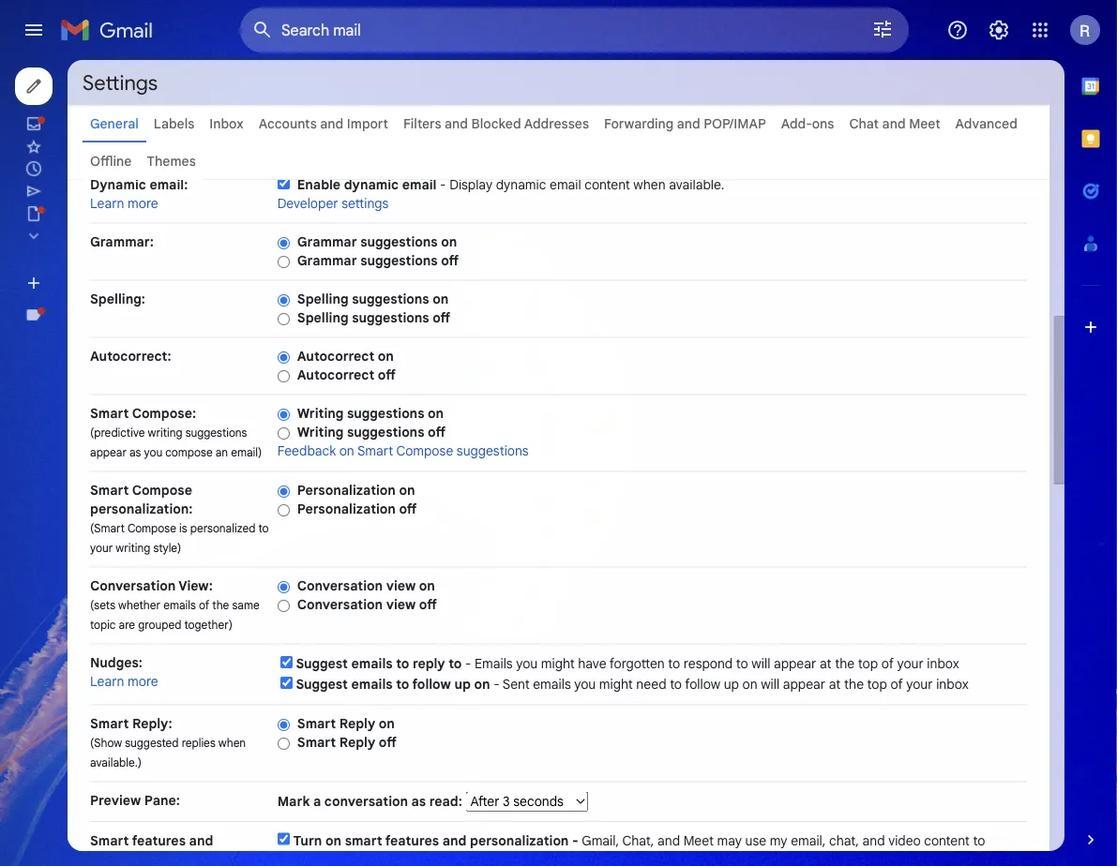 Task type: vqa. For each thing, say whether or not it's contained in the screenshot.
'A great getaway isn't far away - Make unexpected discoveries close by Exciting discoveries are often closer than you think. The kinda close that's only a hop' at the top of the page
no



Task type: describe. For each thing, give the bounding box(es) containing it.
settings
[[342, 196, 389, 212]]

turn on smart features and personalization -
[[293, 834, 582, 850]]

content inside enable dynamic email - display dynamic email content when available. developer settings
[[585, 177, 630, 194]]

grammar for grammar suggestions on
[[297, 235, 357, 251]]

suggestions inside smart compose: (predictive writing suggestions appear as you compose an email)
[[185, 427, 247, 441]]

need
[[636, 677, 667, 694]]

turned
[[801, 852, 841, 867]]

inbox link inside navigation
[[60, 115, 96, 132]]

view for off
[[386, 598, 416, 614]]

add-
[[781, 115, 812, 132]]

Grammar suggestions on radio
[[278, 237, 290, 251]]

sent link
[[60, 183, 87, 199]]

1 up from the left
[[455, 677, 471, 694]]

1 horizontal spatial features
[[385, 834, 439, 850]]

smart features and personalization:
[[90, 834, 213, 867]]

personalized
[[190, 523, 256, 537]]

- left emails
[[465, 657, 471, 673]]

chat and meet link
[[849, 115, 941, 132]]

themes
[[147, 153, 196, 169]]

Conversation view off radio
[[278, 600, 290, 614]]

autocorrect:
[[90, 349, 171, 365]]

when inside enable dynamic email - display dynamic email content when available. developer settings
[[634, 177, 666, 194]]

smart reply off
[[297, 736, 397, 752]]

preview pane:
[[90, 794, 180, 810]]

mark
[[278, 795, 310, 811]]

1 vertical spatial at
[[829, 677, 841, 694]]

linkedin link
[[60, 307, 115, 323]]

snoozed link
[[60, 160, 112, 177]]

writing suggestions off
[[297, 425, 446, 441]]

forwarding and pop/imap link
[[604, 115, 766, 132]]

1 horizontal spatial might
[[599, 677, 633, 694]]

to inside smart compose personalization: (smart compose is personalized to your writing style)
[[258, 523, 269, 537]]

reply
[[413, 657, 445, 673]]

addresses
[[524, 115, 589, 132]]

will inside gmail, chat, and meet may use my email, chat, and video content to personalize my experience and provide smart features. if i opt out, such features will be turned off.
[[760, 852, 779, 867]]

- down emails
[[494, 677, 500, 694]]

preview
[[90, 794, 141, 810]]

(show
[[90, 737, 122, 751]]

Spelling suggestions on radio
[[278, 294, 290, 308]]

use
[[745, 834, 767, 850]]

off for conversation view on
[[419, 598, 437, 614]]

grammar:
[[90, 235, 154, 251]]

Autocorrect off radio
[[278, 370, 290, 384]]

reply for off
[[339, 736, 375, 752]]

learn more link for learn
[[90, 196, 158, 212]]

an
[[215, 446, 228, 460]]

email,
[[791, 834, 826, 850]]

to right respond
[[736, 657, 748, 673]]

available.)
[[90, 757, 142, 771]]

display
[[450, 177, 493, 194]]

features inside gmail, chat, and meet may use my email, chat, and video content to personalize my experience and provide smart features. if i opt out, such features will be turned off.
[[707, 852, 757, 867]]

advanced link
[[956, 115, 1018, 132]]

be
[[783, 852, 798, 867]]

mark a conversation as read:
[[278, 795, 466, 811]]

experience
[[370, 852, 437, 867]]

pop/imap
[[704, 115, 766, 132]]

spelling suggestions on
[[297, 292, 449, 308]]

writing suggestions on
[[297, 406, 444, 423]]

Search mail text field
[[281, 21, 819, 39]]

to inside gmail, chat, and meet may use my email, chat, and video content to personalize my experience and provide smart features. if i opt out, such features will be turned off.
[[973, 834, 985, 850]]

spelling for spelling suggestions on
[[297, 292, 349, 308]]

1 vertical spatial top
[[867, 677, 887, 694]]

2 horizontal spatial you
[[574, 677, 596, 694]]

personalization on
[[297, 483, 415, 500]]

to right reply
[[449, 657, 462, 673]]

out,
[[649, 852, 672, 867]]

view for on
[[386, 579, 416, 595]]

forwarding
[[604, 115, 674, 132]]

1 email from the left
[[402, 177, 437, 194]]

learn inside dynamic email: learn more
[[90, 196, 124, 212]]

ons
[[812, 115, 834, 132]]

smart compose: (predictive writing suggestions appear as you compose an email)
[[90, 406, 262, 460]]

2 vertical spatial the
[[844, 677, 864, 694]]

conversation for conversation view on
[[297, 579, 383, 595]]

search mail image
[[246, 13, 280, 47]]

enable dynamic email - display dynamic email content when available. developer settings
[[278, 177, 725, 212]]

personalization off
[[297, 502, 417, 518]]

2 follow from the left
[[685, 677, 721, 694]]

spelling for spelling suggestions off
[[297, 311, 349, 327]]

chat
[[849, 115, 879, 132]]

have
[[578, 657, 607, 673]]

more inside nudges: learn more
[[128, 675, 158, 691]]

suggest emails to reply to - emails you might have forgotten to respond to will appear at the top of your inbox
[[296, 657, 960, 673]]

1 horizontal spatial meet
[[909, 115, 941, 132]]

compose
[[165, 446, 213, 460]]

developer
[[278, 196, 338, 212]]

1 vertical spatial the
[[835, 657, 855, 673]]

conversation view on
[[297, 579, 435, 595]]

nudges: learn more
[[90, 656, 158, 691]]

accounts and import link
[[259, 115, 388, 132]]

1 vertical spatial as
[[411, 795, 426, 811]]

gmail,
[[582, 834, 619, 850]]

2 vertical spatial of
[[891, 677, 903, 694]]

forgotten
[[610, 657, 665, 673]]

autocorrect for autocorrect on
[[297, 349, 375, 365]]

off for smart reply on
[[379, 736, 397, 752]]

smart for smart reply off
[[297, 736, 336, 752]]

offline
[[90, 153, 132, 169]]

your inside smart compose personalization: (smart compose is personalized to your writing style)
[[90, 542, 113, 556]]

conversation for conversation view: (sets whether emails of the same topic are grouped together)
[[90, 579, 176, 595]]

2 inbox from the left
[[209, 115, 244, 132]]

import
[[347, 115, 388, 132]]

starred
[[60, 138, 104, 154]]

2 up from the left
[[724, 677, 739, 694]]

Writing suggestions on radio
[[278, 408, 290, 422]]

compose:
[[132, 406, 196, 423]]

learn more link for more
[[90, 675, 158, 691]]

spelling suggestions off
[[297, 311, 451, 327]]

1 horizontal spatial my
[[770, 834, 788, 850]]

style)
[[153, 542, 181, 556]]

emails left reply
[[351, 657, 393, 673]]

smart reply: (show suggested replies when available.)
[[90, 717, 246, 771]]

smart compose personalization: (smart compose is personalized to your writing style)
[[90, 483, 269, 556]]

emails inside conversation view: (sets whether emails of the same topic are grouped together)
[[163, 599, 196, 614]]

autocorrect on
[[297, 349, 394, 365]]

0 vertical spatial at
[[820, 657, 832, 673]]

appear inside smart compose: (predictive writing suggestions appear as you compose an email)
[[90, 446, 127, 460]]

emails up "smart reply on"
[[351, 677, 393, 694]]

Writing suggestions off radio
[[278, 427, 290, 441]]

whether
[[118, 599, 160, 614]]

you for emails
[[516, 657, 538, 673]]

0 vertical spatial top
[[858, 657, 878, 673]]

navigation containing inbox
[[0, 60, 225, 867]]

smart reply on
[[297, 717, 395, 733]]

0 horizontal spatial my
[[349, 852, 367, 867]]

accounts
[[259, 115, 317, 132]]

Conversation view on radio
[[278, 581, 290, 595]]

off for writing suggestions on
[[428, 425, 446, 441]]

if
[[608, 852, 616, 867]]

nudges:
[[90, 656, 143, 672]]

suggestions for writing suggestions on
[[347, 406, 425, 423]]

pane:
[[144, 794, 180, 810]]

2 vertical spatial compose
[[128, 523, 176, 537]]

0 horizontal spatial smart
[[345, 834, 382, 850]]

gmail image
[[60, 11, 162, 49]]

reply for on
[[339, 717, 375, 733]]

feedback on smart compose suggestions link
[[278, 444, 529, 460]]

conversation view: (sets whether emails of the same topic are grouped together)
[[90, 579, 260, 633]]

accounts and import
[[259, 115, 388, 132]]

smart for smart reply on
[[297, 717, 336, 733]]

advanced
[[956, 115, 1018, 132]]

personalize
[[278, 852, 346, 867]]

suggestions for spelling suggestions on
[[352, 292, 429, 308]]

forwarding and pop/imap
[[604, 115, 766, 132]]

grammar suggestions off
[[297, 253, 459, 270]]



Task type: locate. For each thing, give the bounding box(es) containing it.
to right need
[[670, 677, 682, 694]]

inbox right labels
[[209, 115, 244, 132]]

-
[[440, 177, 446, 194], [465, 657, 471, 673], [494, 677, 500, 694], [572, 834, 579, 850]]

personalization for personalization on
[[297, 483, 396, 500]]

0 vertical spatial when
[[634, 177, 666, 194]]

will
[[752, 657, 771, 673], [761, 677, 780, 694], [760, 852, 779, 867]]

2 spelling from the top
[[297, 311, 349, 327]]

1 vertical spatial suggest
[[296, 677, 348, 694]]

0 vertical spatial more
[[128, 196, 158, 212]]

provide
[[466, 852, 510, 867]]

sent inside navigation
[[60, 183, 87, 199]]

offline link
[[90, 153, 132, 169]]

autocorrect for autocorrect off
[[297, 368, 375, 384]]

1 vertical spatial learn
[[90, 675, 124, 691]]

suggest for suggest emails to follow up on - sent emails you might need to follow up on will appear at the top of your inbox
[[296, 677, 348, 694]]

settings image
[[988, 19, 1010, 41]]

features down pane:
[[132, 834, 186, 850]]

smart inside smart compose personalization: (smart compose is personalized to your writing style)
[[90, 483, 129, 500]]

view up conversation view off
[[386, 579, 416, 595]]

meet up such
[[684, 834, 714, 850]]

more
[[128, 196, 158, 212], [128, 675, 158, 691]]

Personalization off radio
[[278, 504, 290, 518]]

more down dynamic
[[128, 196, 158, 212]]

1 vertical spatial sent
[[503, 677, 530, 694]]

writing for writing suggestions on
[[297, 406, 344, 423]]

grammar suggestions on
[[297, 235, 457, 251]]

2 horizontal spatial features
[[707, 852, 757, 867]]

to right 'video'
[[973, 834, 985, 850]]

as
[[129, 446, 141, 460], [411, 795, 426, 811]]

1 personalization from the top
[[297, 483, 396, 500]]

main menu image
[[23, 19, 45, 41]]

add-ons link
[[781, 115, 834, 132]]

1 horizontal spatial email
[[550, 177, 581, 194]]

personalization for personalization off
[[297, 502, 396, 518]]

(smart
[[90, 523, 125, 537]]

None checkbox
[[280, 657, 293, 669], [278, 834, 290, 846], [280, 657, 293, 669], [278, 834, 290, 846]]

emails down view:
[[163, 599, 196, 614]]

as down (predictive on the left of page
[[129, 446, 141, 460]]

and inside smart features and personalization:
[[189, 834, 213, 850]]

off for grammar suggestions on
[[441, 253, 459, 270]]

0 horizontal spatial email
[[402, 177, 437, 194]]

suggestions for writing suggestions off
[[347, 425, 425, 441]]

off down "smart reply on"
[[379, 736, 397, 752]]

writing down compose:
[[148, 427, 183, 441]]

compose down writing suggestions off
[[396, 444, 453, 460]]

smart down "conversation"
[[345, 834, 382, 850]]

meet inside gmail, chat, and meet may use my email, chat, and video content to personalize my experience and provide smart features. if i opt out, such features will be turned off.
[[684, 834, 714, 850]]

more down nudges: at bottom left
[[128, 675, 158, 691]]

1 horizontal spatial inbox
[[209, 115, 244, 132]]

to up smart reply off
[[396, 677, 409, 694]]

2 dynamic from the left
[[496, 177, 546, 194]]

writing inside smart compose: (predictive writing suggestions appear as you compose an email)
[[148, 427, 183, 441]]

2 reply from the top
[[339, 736, 375, 752]]

as left the read:
[[411, 795, 426, 811]]

2 vertical spatial will
[[760, 852, 779, 867]]

suggestions for spelling suggestions off
[[352, 311, 429, 327]]

- left display
[[440, 177, 446, 194]]

1 horizontal spatial smart
[[514, 852, 548, 867]]

2 email from the left
[[550, 177, 581, 194]]

0 vertical spatial autocorrect
[[297, 349, 375, 365]]

1 horizontal spatial as
[[411, 795, 426, 811]]

0 vertical spatial grammar
[[297, 235, 357, 251]]

0 vertical spatial writing
[[148, 427, 183, 441]]

Smart Reply on radio
[[278, 719, 290, 733]]

0 vertical spatial might
[[541, 657, 575, 673]]

1 horizontal spatial inbox link
[[209, 115, 244, 132]]

0 vertical spatial appear
[[90, 446, 127, 460]]

personalization: inside smart compose personalization: (smart compose is personalized to your writing style)
[[90, 502, 193, 518]]

writing down (smart on the bottom
[[116, 542, 150, 556]]

enable
[[297, 177, 341, 194]]

add-ons
[[781, 115, 834, 132]]

emails down suggest emails to reply to - emails you might have forgotten to respond to will appear at the top of your inbox
[[533, 677, 571, 694]]

0 vertical spatial inbox
[[927, 657, 960, 673]]

smart for smart compose personalization: (smart compose is personalized to your writing style)
[[90, 483, 129, 500]]

1 vertical spatial of
[[882, 657, 894, 673]]

0 horizontal spatial as
[[129, 446, 141, 460]]

suggest
[[296, 657, 348, 673], [296, 677, 348, 694]]

0 vertical spatial learn more link
[[90, 196, 158, 212]]

up
[[455, 677, 471, 694], [724, 677, 739, 694]]

suggestions for grammar suggestions off
[[360, 253, 438, 270]]

0 vertical spatial compose
[[396, 444, 453, 460]]

(sets
[[90, 599, 115, 614]]

conversation down conversation view on
[[297, 598, 383, 614]]

0 vertical spatial meet
[[909, 115, 941, 132]]

1 vertical spatial grammar
[[297, 253, 357, 270]]

linkedin
[[60, 307, 115, 323]]

2 learn more link from the top
[[90, 675, 158, 691]]

inbox up starred link
[[60, 115, 96, 132]]

learn
[[90, 196, 124, 212], [90, 675, 124, 691]]

writing right writing suggestions on radio
[[297, 406, 344, 423]]

2 vertical spatial you
[[574, 677, 596, 694]]

1 learn more link from the top
[[90, 196, 158, 212]]

you down 'have' on the right bottom of the page
[[574, 677, 596, 694]]

1 vertical spatial when
[[218, 737, 246, 751]]

when inside smart reply: (show suggested replies when available.)
[[218, 737, 246, 751]]

content
[[585, 177, 630, 194], [924, 834, 970, 850]]

reply
[[339, 717, 375, 733], [339, 736, 375, 752]]

1 vertical spatial my
[[349, 852, 367, 867]]

None search field
[[240, 8, 909, 53]]

grammar for grammar suggestions off
[[297, 253, 357, 270]]

content inside gmail, chat, and meet may use my email, chat, and video content to personalize my experience and provide smart features. if i opt out, such features will be turned off.
[[924, 834, 970, 850]]

0 vertical spatial view
[[386, 579, 416, 595]]

to left reply
[[396, 657, 409, 673]]

general
[[90, 115, 139, 132]]

suggest for suggest emails to reply to - emails you might have forgotten to respond to will appear at the top of your inbox
[[296, 657, 348, 673]]

1 horizontal spatial dynamic
[[496, 177, 546, 194]]

to
[[258, 523, 269, 537], [396, 657, 409, 673], [449, 657, 462, 673], [668, 657, 680, 673], [736, 657, 748, 673], [396, 677, 409, 694], [670, 677, 682, 694], [973, 834, 985, 850]]

0 horizontal spatial features
[[132, 834, 186, 850]]

might
[[541, 657, 575, 673], [599, 677, 633, 694]]

grammar right the grammar suggestions off "option"
[[297, 253, 357, 270]]

1 vertical spatial your
[[897, 657, 924, 673]]

writing up the feedback
[[297, 425, 344, 441]]

conversation for conversation view off
[[297, 598, 383, 614]]

settings
[[83, 69, 158, 96]]

1 vertical spatial writing
[[116, 542, 150, 556]]

features
[[132, 834, 186, 850], [385, 834, 439, 850], [707, 852, 757, 867]]

1 vertical spatial personalization:
[[90, 852, 193, 867]]

2 more from the top
[[128, 675, 158, 691]]

off.
[[844, 852, 863, 867]]

appear
[[90, 446, 127, 460], [774, 657, 817, 673], [783, 677, 826, 694]]

0 horizontal spatial when
[[218, 737, 246, 751]]

Smart Reply off radio
[[278, 738, 290, 752]]

conversation inside conversation view: (sets whether emails of the same topic are grouped together)
[[90, 579, 176, 595]]

0 vertical spatial learn
[[90, 196, 124, 212]]

conversation up whether
[[90, 579, 176, 595]]

compose
[[396, 444, 453, 460], [132, 483, 192, 500], [128, 523, 176, 537]]

a
[[313, 795, 321, 811]]

smart right smart reply off "option"
[[297, 736, 336, 752]]

1 vertical spatial meet
[[684, 834, 714, 850]]

personalization
[[470, 834, 569, 850]]

your
[[90, 542, 113, 556], [897, 657, 924, 673], [907, 677, 933, 694]]

smart up (predictive on the left of page
[[90, 406, 129, 423]]

1 dynamic from the left
[[344, 177, 399, 194]]

1 vertical spatial view
[[386, 598, 416, 614]]

view:
[[179, 579, 213, 595]]

smart inside smart features and personalization:
[[90, 834, 129, 850]]

the inside conversation view: (sets whether emails of the same topic are grouped together)
[[212, 599, 229, 614]]

autocorrect off
[[297, 368, 396, 384]]

my up be at right bottom
[[770, 834, 788, 850]]

chat and meet
[[849, 115, 941, 132]]

when
[[634, 177, 666, 194], [218, 737, 246, 751]]

personalization: inside smart features and personalization:
[[90, 852, 193, 867]]

you left compose
[[144, 446, 162, 460]]

1 personalization: from the top
[[90, 502, 193, 518]]

reply down "smart reply on"
[[339, 736, 375, 752]]

smart down writing suggestions off
[[357, 444, 393, 460]]

might left 'have' on the right bottom of the page
[[541, 657, 575, 673]]

filters
[[403, 115, 441, 132]]

follow down reply
[[412, 677, 451, 694]]

1 vertical spatial more
[[128, 675, 158, 691]]

might down suggest emails to reply to - emails you might have forgotten to respond to will appear at the top of your inbox
[[599, 677, 633, 694]]

0 vertical spatial spelling
[[297, 292, 349, 308]]

to right personalized
[[258, 523, 269, 537]]

topic
[[90, 619, 116, 633]]

2 autocorrect from the top
[[297, 368, 375, 384]]

Grammar suggestions off radio
[[278, 255, 290, 270]]

1 vertical spatial spelling
[[297, 311, 349, 327]]

feedback
[[278, 444, 336, 460]]

learn down nudges: at bottom left
[[90, 675, 124, 691]]

reply:
[[132, 717, 172, 733]]

0 horizontal spatial you
[[144, 446, 162, 460]]

email down addresses
[[550, 177, 581, 194]]

0 vertical spatial will
[[752, 657, 771, 673]]

1 horizontal spatial sent
[[503, 677, 530, 694]]

0 horizontal spatial content
[[585, 177, 630, 194]]

labels link
[[154, 115, 194, 132]]

1 more from the top
[[128, 196, 158, 212]]

2 learn from the top
[[90, 675, 124, 691]]

of inside conversation view: (sets whether emails of the same topic are grouped together)
[[199, 599, 209, 614]]

spelling
[[297, 292, 349, 308], [297, 311, 349, 327]]

0 horizontal spatial dynamic
[[344, 177, 399, 194]]

0 horizontal spatial sent
[[60, 183, 87, 199]]

1 vertical spatial learn more link
[[90, 675, 158, 691]]

0 vertical spatial writing
[[297, 406, 344, 423]]

snoozed
[[60, 160, 112, 177]]

general link
[[90, 115, 139, 132]]

1 horizontal spatial you
[[516, 657, 538, 673]]

on
[[441, 235, 457, 251], [433, 292, 449, 308], [378, 349, 394, 365], [428, 406, 444, 423], [339, 444, 354, 460], [399, 483, 415, 500], [419, 579, 435, 595], [474, 677, 490, 694], [743, 677, 758, 694], [379, 717, 395, 733], [326, 834, 342, 850]]

reply up smart reply off
[[339, 717, 375, 733]]

such
[[676, 852, 704, 867]]

0 vertical spatial personalization:
[[90, 502, 193, 518]]

1 follow from the left
[[412, 677, 451, 694]]

smart inside smart reply: (show suggested replies when available.)
[[90, 717, 129, 733]]

compose up the style)
[[128, 523, 176, 537]]

blocked
[[472, 115, 521, 132]]

advanced search options image
[[864, 10, 902, 48]]

0 vertical spatial you
[[144, 446, 162, 460]]

learn more link down nudges: at bottom left
[[90, 675, 158, 691]]

0 horizontal spatial inbox
[[60, 115, 96, 132]]

my left "experience"
[[349, 852, 367, 867]]

smart inside smart compose: (predictive writing suggestions appear as you compose an email)
[[90, 406, 129, 423]]

1 learn from the top
[[90, 196, 124, 212]]

conversation up conversation view off
[[297, 579, 383, 595]]

when left available.
[[634, 177, 666, 194]]

turn
[[293, 834, 322, 850]]

autocorrect up autocorrect off
[[297, 349, 375, 365]]

writing
[[297, 406, 344, 423], [297, 425, 344, 441]]

smart
[[345, 834, 382, 850], [514, 852, 548, 867]]

2 personalization: from the top
[[90, 852, 193, 867]]

feedback on smart compose suggestions
[[278, 444, 529, 460]]

starred link
[[60, 138, 104, 154]]

opt
[[626, 852, 646, 867]]

at
[[820, 657, 832, 673], [829, 677, 841, 694]]

2 personalization from the top
[[297, 502, 396, 518]]

view down conversation view on
[[386, 598, 416, 614]]

learn more link
[[90, 196, 158, 212], [90, 675, 158, 691]]

off for spelling suggestions on
[[433, 311, 451, 327]]

smart up (smart on the bottom
[[90, 483, 129, 500]]

sent up "drafts"
[[60, 183, 87, 199]]

off down spelling suggestions on in the left of the page
[[433, 311, 451, 327]]

when right "replies"
[[218, 737, 246, 751]]

suggestions for grammar suggestions on
[[360, 235, 438, 251]]

smart for smart reply: (show suggested replies when available.)
[[90, 717, 129, 733]]

1 vertical spatial inbox
[[936, 677, 969, 694]]

0 vertical spatial of
[[199, 599, 209, 614]]

off down the grammar suggestions on
[[441, 253, 459, 270]]

conversation view off
[[297, 598, 437, 614]]

meet
[[909, 115, 941, 132], [684, 834, 714, 850]]

1 vertical spatial smart
[[514, 852, 548, 867]]

spelling:
[[90, 292, 145, 308]]

writing for writing suggestions off
[[297, 425, 344, 441]]

1 horizontal spatial when
[[634, 177, 666, 194]]

0 vertical spatial my
[[770, 834, 788, 850]]

may
[[717, 834, 742, 850]]

suggest emails to follow up on - sent emails you might need to follow up on will appear at the top of your inbox
[[296, 677, 969, 694]]

you for as
[[144, 446, 162, 460]]

0 vertical spatial your
[[90, 542, 113, 556]]

1 vertical spatial might
[[599, 677, 633, 694]]

content down forwarding
[[585, 177, 630, 194]]

smart down preview
[[90, 834, 129, 850]]

smart down personalization at the bottom of the page
[[514, 852, 548, 867]]

1 reply from the top
[[339, 717, 375, 733]]

smart for smart features and personalization:
[[90, 834, 129, 850]]

Autocorrect on radio
[[278, 351, 290, 365]]

i
[[619, 852, 622, 867]]

2 suggest from the top
[[296, 677, 348, 694]]

1 vertical spatial appear
[[774, 657, 817, 673]]

2 inbox link from the left
[[209, 115, 244, 132]]

navigation
[[0, 60, 225, 867]]

sent down emails
[[503, 677, 530, 694]]

off down 'personalization on'
[[399, 502, 417, 518]]

personalization up personalization off
[[297, 483, 396, 500]]

emails
[[163, 599, 196, 614], [351, 657, 393, 673], [351, 677, 393, 694], [533, 677, 571, 694]]

1 vertical spatial writing
[[297, 425, 344, 441]]

features inside smart features and personalization:
[[132, 834, 186, 850]]

email:
[[150, 177, 188, 194]]

1 vertical spatial reply
[[339, 736, 375, 752]]

1 inbox link from the left
[[60, 115, 96, 132]]

inbox link right labels
[[209, 115, 244, 132]]

1 suggest from the top
[[296, 657, 348, 673]]

1 horizontal spatial follow
[[685, 677, 721, 694]]

Spelling suggestions off radio
[[278, 313, 290, 327]]

1 grammar from the top
[[297, 235, 357, 251]]

0 vertical spatial reply
[[339, 717, 375, 733]]

smart for smart compose: (predictive writing suggestions appear as you compose an email)
[[90, 406, 129, 423]]

0 horizontal spatial inbox link
[[60, 115, 96, 132]]

dynamic up settings
[[344, 177, 399, 194]]

2 vertical spatial your
[[907, 677, 933, 694]]

inbox link up starred link
[[60, 115, 96, 132]]

follow down respond
[[685, 677, 721, 694]]

1 spelling from the top
[[297, 292, 349, 308]]

of
[[199, 599, 209, 614], [882, 657, 894, 673], [891, 677, 903, 694]]

- inside enable dynamic email - display dynamic email content when available. developer settings
[[440, 177, 446, 194]]

(predictive
[[90, 427, 145, 441]]

learn inside nudges: learn more
[[90, 675, 124, 691]]

0 horizontal spatial meet
[[684, 834, 714, 850]]

grouped
[[138, 619, 181, 633]]

meet right chat
[[909, 115, 941, 132]]

chat,
[[622, 834, 654, 850]]

1 vertical spatial you
[[516, 657, 538, 673]]

smart inside gmail, chat, and meet may use my email, chat, and video content to personalize my experience and provide smart features. if i opt out, such features will be turned off.
[[514, 852, 548, 867]]

1 vertical spatial autocorrect
[[297, 368, 375, 384]]

0 vertical spatial suggest
[[296, 657, 348, 673]]

1 autocorrect from the top
[[297, 349, 375, 365]]

features up "experience"
[[385, 834, 439, 850]]

tab list
[[1065, 60, 1117, 799]]

1 vertical spatial compose
[[132, 483, 192, 500]]

available.
[[669, 177, 725, 194]]

learn more link down dynamic
[[90, 196, 158, 212]]

smart right smart reply on radio
[[297, 717, 336, 733]]

0 horizontal spatial up
[[455, 677, 471, 694]]

support image
[[947, 19, 969, 41]]

1 writing from the top
[[297, 406, 344, 423]]

0 vertical spatial smart
[[345, 834, 382, 850]]

sent
[[60, 183, 87, 199], [503, 677, 530, 694]]

gmail, chat, and meet may use my email, chat, and video content to personalize my experience and provide smart features. if i opt out, such features will be turned off.
[[278, 834, 985, 867]]

0 vertical spatial content
[[585, 177, 630, 194]]

0 vertical spatial the
[[212, 599, 229, 614]]

1 inbox from the left
[[60, 115, 96, 132]]

0 horizontal spatial follow
[[412, 677, 451, 694]]

autocorrect down autocorrect on
[[297, 368, 375, 384]]

personalization: up (smart on the bottom
[[90, 502, 193, 518]]

1 view from the top
[[386, 579, 416, 595]]

1 horizontal spatial up
[[724, 677, 739, 694]]

you inside smart compose: (predictive writing suggestions appear as you compose an email)
[[144, 446, 162, 460]]

- up features.
[[572, 834, 579, 850]]

0 horizontal spatial might
[[541, 657, 575, 673]]

are
[[119, 619, 135, 633]]

None checkbox
[[278, 178, 290, 190], [280, 678, 293, 690], [278, 178, 290, 190], [280, 678, 293, 690]]

off up reply
[[419, 598, 437, 614]]

1 horizontal spatial content
[[924, 834, 970, 850]]

spelling right spelling suggestions off radio
[[297, 311, 349, 327]]

2 vertical spatial appear
[[783, 677, 826, 694]]

off up "writing suggestions on"
[[378, 368, 396, 384]]

you right emails
[[516, 657, 538, 673]]

as inside smart compose: (predictive writing suggestions appear as you compose an email)
[[129, 446, 141, 460]]

personalization down 'personalization on'
[[297, 502, 396, 518]]

2 grammar from the top
[[297, 253, 357, 270]]

email left display
[[402, 177, 437, 194]]

1 vertical spatial will
[[761, 677, 780, 694]]

to left respond
[[668, 657, 680, 673]]

more inside dynamic email: learn more
[[128, 196, 158, 212]]

features down may
[[707, 852, 757, 867]]

grammar down developer settings link
[[297, 235, 357, 251]]

spelling right spelling suggestions on option
[[297, 292, 349, 308]]

0 vertical spatial personalization
[[297, 483, 396, 500]]

smart up "(show"
[[90, 717, 129, 733]]

learn down dynamic
[[90, 196, 124, 212]]

2 view from the top
[[386, 598, 416, 614]]

personalization: down preview pane: at the left bottom of the page
[[90, 852, 193, 867]]

0 vertical spatial as
[[129, 446, 141, 460]]

features.
[[551, 852, 604, 867]]

1 vertical spatial personalization
[[297, 502, 396, 518]]

writing inside smart compose personalization: (smart compose is personalized to your writing style)
[[116, 542, 150, 556]]

content right 'video'
[[924, 834, 970, 850]]

Personalization on radio
[[278, 485, 290, 499]]

off up feedback on smart compose suggestions
[[428, 425, 446, 441]]

dynamic right display
[[496, 177, 546, 194]]

personalization:
[[90, 502, 193, 518], [90, 852, 193, 867]]

2 writing from the top
[[297, 425, 344, 441]]

compose up is
[[132, 483, 192, 500]]

dynamic
[[90, 177, 146, 194]]



